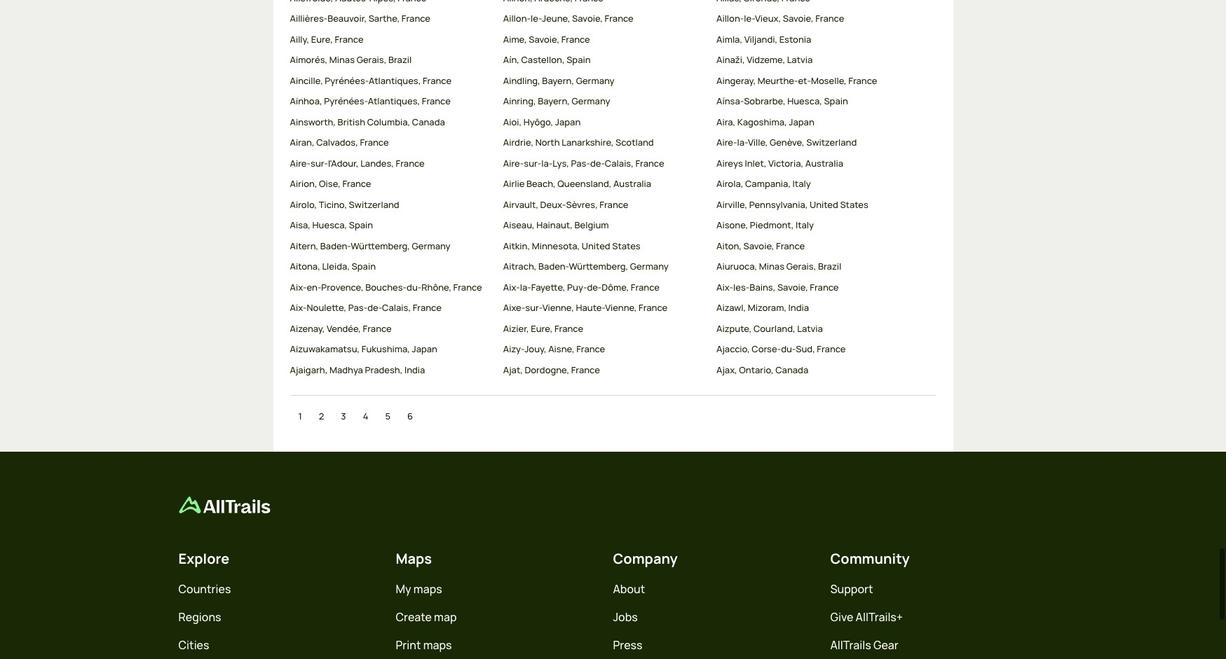Task type: vqa. For each thing, say whether or not it's contained in the screenshot.
second Add to list icon
no



Task type: describe. For each thing, give the bounding box(es) containing it.
france up aime, savoie, france link
[[605, 12, 634, 25]]

haute-
[[576, 302, 605, 314]]

aillon- for aillon-le-vieux, savoie, france
[[717, 12, 744, 25]]

maps
[[396, 550, 432, 569]]

baden- for aitrach,
[[538, 260, 569, 273]]

württemberg, for aitrach,
[[569, 260, 628, 273]]

aizpute,
[[717, 322, 752, 335]]

airville, pennsylvania, united states link
[[717, 198, 919, 212]]

aire-la-ville, genève, switzerland
[[717, 136, 857, 149]]

france right sarthe,
[[402, 12, 430, 25]]

ajaigarh, madhya pradesh, india link
[[290, 364, 492, 377]]

savoie, for aix-les-bains, savoie, france
[[777, 281, 808, 294]]

3 link
[[341, 410, 346, 424]]

cookie consent banner dialog
[[17, 593, 1209, 643]]

aira, kagoshima, japan
[[717, 116, 815, 128]]

aimla, viljandi, estonia
[[717, 33, 811, 45]]

aiuruoca,
[[717, 260, 757, 273]]

aiton, savoie, france link
[[717, 240, 919, 253]]

brazil for aimorés, minas gerais, brazil
[[388, 54, 412, 66]]

aiseau, hainaut, belgium link
[[503, 219, 705, 233]]

puy-
[[567, 281, 587, 294]]

spain down moselle,
[[824, 95, 848, 108]]

india inside "link"
[[788, 302, 809, 314]]

airville,
[[717, 198, 747, 211]]

bayern, for ainring,
[[538, 95, 570, 108]]

japan for aioi, hyōgo, japan
[[555, 116, 581, 128]]

queensland,
[[558, 178, 612, 190]]

sèvres,
[[566, 198, 598, 211]]

ailly, eure, france link
[[290, 33, 492, 47]]

italy for aisone, piedmont, italy
[[796, 219, 814, 232]]

fukushima,
[[362, 343, 410, 356]]

france down aillon-le-jeune, savoie, france
[[561, 33, 590, 45]]

minas for aimorés,
[[329, 54, 355, 66]]

0 vertical spatial pas-
[[571, 157, 590, 170]]

united for minnesota,
[[582, 240, 610, 252]]

airlie
[[503, 178, 525, 190]]

aisone, piedmont, italy link
[[717, 219, 919, 233]]

ville,
[[748, 136, 768, 149]]

vidzeme,
[[747, 54, 785, 66]]

minnesota,
[[532, 240, 580, 252]]

aingeray, meurthe-et-moselle, france
[[717, 74, 877, 87]]

france right moselle,
[[849, 74, 877, 87]]

my
[[396, 582, 411, 597]]

ajax, ontario, canada
[[717, 364, 809, 376]]

aillon-le-vieux, savoie, france
[[717, 12, 844, 25]]

aioi,
[[503, 116, 522, 128]]

sur- for l'adour,
[[311, 157, 328, 170]]

aire- for aire-sur-la-lys, pas-de-calais, france
[[503, 157, 524, 170]]

aitrach,
[[503, 260, 537, 273]]

create
[[396, 610, 432, 625]]

germany down 'aín, castellon, spain' link
[[576, 74, 615, 87]]

2 vienne, from the left
[[605, 302, 637, 314]]

gear
[[874, 638, 899, 653]]

belgium
[[574, 219, 609, 232]]

provence,
[[321, 281, 364, 294]]

aireys inlet, victoria, australia link
[[717, 157, 919, 171]]

community
[[830, 550, 910, 569]]

minas for aiuruoca,
[[759, 260, 785, 273]]

aizawl, mizoram, india link
[[717, 302, 919, 315]]

aitern, baden-württemberg, germany link
[[290, 240, 492, 253]]

australia for airlie beach, queensland, australia
[[613, 178, 651, 190]]

atlantiques, for aincille, pyrénées-atlantiques, france
[[369, 74, 421, 87]]

create map
[[396, 610, 457, 625]]

print maps link
[[396, 638, 452, 653]]

ainaži,
[[717, 54, 745, 66]]

0 horizontal spatial du-
[[407, 281, 422, 294]]

5
[[385, 410, 390, 423]]

corse-
[[752, 343, 781, 356]]

aisone,
[[717, 219, 748, 232]]

aix-noulette, pas-de-calais, france link
[[290, 302, 492, 315]]

press
[[613, 638, 643, 653]]

5 link
[[385, 410, 390, 424]]

france up aimla, viljandi, estonia link
[[816, 12, 844, 25]]

la- for ville,
[[737, 136, 748, 149]]

aiuruoca, minas gerais, brazil link
[[717, 260, 919, 274]]

france down aire-sur-l'adour, landes, france at the left top
[[342, 178, 371, 190]]

regions link
[[178, 610, 221, 625]]

eure, for aizier,
[[531, 322, 553, 335]]

support
[[830, 582, 873, 597]]

ainring, bayern, germany link
[[503, 95, 705, 109]]

ainaži, vidzeme, latvia
[[717, 54, 813, 66]]

aillon- for aillon-le-jeune, savoie, france
[[503, 12, 531, 25]]

ainaži, vidzeme, latvia link
[[717, 54, 919, 67]]

aillon-le-jeune, savoie, france link
[[503, 12, 705, 26]]

aisa, huesca, spain
[[290, 219, 373, 232]]

countries
[[178, 582, 231, 597]]

1 horizontal spatial du-
[[781, 343, 796, 356]]

la- for fayette,
[[520, 281, 531, 294]]

aire-sur-la-lys, pas-de-calais, france link
[[503, 157, 705, 171]]

aizy-jouy, aisne, france
[[503, 343, 605, 356]]

states for airville, pennsylvania, united states
[[840, 198, 869, 211]]

ainring,
[[503, 95, 536, 108]]

aín,
[[503, 54, 519, 66]]

france down the aincille, pyrénées-atlantiques, france link
[[422, 95, 451, 108]]

aire-sur-la-lys, pas-de-calais, france
[[503, 157, 664, 170]]

give alltrails+ link
[[830, 610, 903, 625]]

württemberg, for aitern,
[[351, 240, 410, 252]]

france down airan, calvados, france link
[[396, 157, 425, 170]]

aime, savoie, france
[[503, 33, 590, 45]]

airan, calvados, france
[[290, 136, 389, 149]]

hainaut,
[[536, 219, 573, 232]]

france up the aimorés, minas gerais, brazil
[[335, 33, 364, 45]]

rhône,
[[422, 281, 452, 294]]

aire-sur-l'adour, landes, france link
[[290, 157, 492, 171]]

eure, for ailly,
[[311, 33, 333, 45]]

ainsworth,
[[290, 116, 336, 128]]

my maps link
[[396, 582, 442, 597]]

france right rhône,
[[453, 281, 482, 294]]

aix-en-provence, bouches-du-rhône, france link
[[290, 281, 492, 295]]

ajaccio, corse-du-sud, france link
[[717, 343, 919, 357]]

aizenay, vendée, france link
[[290, 322, 492, 336]]

canada inside "link"
[[776, 364, 809, 376]]

courland,
[[754, 322, 795, 335]]

aincille, pyrénées-atlantiques, france link
[[290, 74, 492, 88]]

aizier, eure, france
[[503, 322, 583, 335]]

1 vertical spatial switzerland
[[349, 198, 399, 211]]

aitkin, minnesota, united states
[[503, 240, 641, 252]]

airolo, ticino, switzerland
[[290, 198, 399, 211]]

savoie, up castellon,
[[529, 33, 560, 45]]

savoie, for aillon-le-jeune, savoie, france
[[572, 12, 603, 25]]

aime, savoie, france link
[[503, 33, 705, 47]]

aitona,
[[290, 260, 320, 273]]

aizier, eure, france link
[[503, 322, 705, 336]]

pennsylvania,
[[749, 198, 808, 211]]

savoie, for aillon-le-vieux, savoie, france
[[783, 12, 814, 25]]

germany up rhône,
[[412, 240, 451, 252]]

give alltrails+
[[830, 610, 903, 625]]

columbia,
[[367, 116, 410, 128]]

aix- for la-
[[503, 281, 520, 294]]

genève,
[[770, 136, 805, 149]]



Task type: locate. For each thing, give the bounding box(es) containing it.
aínsa-sobrarbe, huesca, spain
[[717, 95, 848, 108]]

1 horizontal spatial württemberg,
[[569, 260, 628, 273]]

pyrénées- for ainhoa,
[[324, 95, 368, 108]]

italy
[[793, 178, 811, 190], [796, 219, 814, 232]]

0 horizontal spatial brazil
[[388, 54, 412, 66]]

atlantiques, down aimorés, minas gerais, brazil link
[[369, 74, 421, 87]]

france up fukushima,
[[363, 322, 392, 335]]

about link
[[613, 582, 645, 597]]

0 vertical spatial india
[[788, 302, 809, 314]]

du- down courland,
[[781, 343, 796, 356]]

france down aimorés, minas gerais, brazil link
[[423, 74, 452, 87]]

airola,
[[717, 178, 743, 190]]

0 vertical spatial pyrénées-
[[325, 74, 369, 87]]

cities link
[[178, 638, 209, 653]]

4
[[363, 410, 368, 423]]

1 vertical spatial eure,
[[531, 322, 553, 335]]

0 vertical spatial huesca,
[[787, 95, 822, 108]]

ajaccio,
[[717, 343, 750, 356]]

pyrénées- up british
[[324, 95, 368, 108]]

1 horizontal spatial huesca,
[[787, 95, 822, 108]]

0 vertical spatial baden-
[[320, 240, 351, 252]]

gerais, down aiton, savoie, france link
[[786, 260, 816, 273]]

0 vertical spatial de-
[[590, 157, 605, 170]]

1 horizontal spatial baden-
[[538, 260, 569, 273]]

bayern, down "aindling, bayern, germany"
[[538, 95, 570, 108]]

0 horizontal spatial eure,
[[311, 33, 333, 45]]

0 horizontal spatial la-
[[520, 281, 531, 294]]

dordogne,
[[525, 364, 569, 376]]

sud,
[[796, 343, 815, 356]]

1 vertical spatial huesca,
[[312, 219, 347, 232]]

latvia up aingeray, meurthe-et-moselle, france
[[787, 54, 813, 66]]

united
[[810, 198, 838, 211], [582, 240, 610, 252]]

latvia for aizpute, courland, latvia
[[797, 322, 823, 335]]

0 vertical spatial calais,
[[605, 157, 634, 170]]

inlet,
[[745, 157, 767, 170]]

germany down aindling, bayern, germany link
[[572, 95, 610, 108]]

alltrails gear link
[[830, 638, 899, 653]]

aillon- up aimla, on the right top of page
[[717, 12, 744, 25]]

italy up airville, pennsylvania, united states
[[793, 178, 811, 190]]

0 vertical spatial australia
[[805, 157, 843, 170]]

regions
[[178, 610, 221, 625]]

aiuruoca, minas gerais, brazil
[[717, 260, 842, 273]]

germany inside 'link'
[[630, 260, 669, 273]]

aire- for aire-la-ville, genève, switzerland
[[717, 136, 737, 149]]

1 horizontal spatial le-
[[744, 12, 755, 25]]

0 vertical spatial switzerland
[[806, 136, 857, 149]]

australia down aire-sur-la-lys, pas-de-calais, france link
[[613, 178, 651, 190]]

savoie, up estonia
[[783, 12, 814, 25]]

du- down aitona, lleida, spain link
[[407, 281, 422, 294]]

0 horizontal spatial gerais,
[[357, 54, 387, 66]]

0 horizontal spatial united
[[582, 240, 610, 252]]

aillières-
[[290, 12, 328, 25]]

aire-sur-l'adour, landes, france
[[290, 157, 425, 170]]

2 link
[[319, 410, 324, 424]]

0 horizontal spatial vienne,
[[542, 302, 574, 314]]

alltrails gear
[[830, 638, 899, 653]]

sur- up aizier, eure, france
[[525, 302, 542, 314]]

ajaigarh, madhya pradesh, india
[[290, 364, 425, 376]]

1 horizontal spatial eure,
[[531, 322, 553, 335]]

pyrénées- for aincille,
[[325, 74, 369, 87]]

2 vertical spatial de-
[[367, 302, 382, 314]]

france down scotland
[[636, 157, 664, 170]]

1 horizontal spatial australia
[[805, 157, 843, 170]]

ticino,
[[319, 198, 347, 211]]

calais,
[[605, 157, 634, 170], [382, 302, 411, 314]]

gerais, for aiuruoca, minas gerais, brazil
[[786, 260, 816, 273]]

france right dôme,
[[631, 281, 660, 294]]

sur- up beach,
[[524, 157, 541, 170]]

maps for print maps
[[423, 638, 452, 653]]

1 vienne, from the left
[[542, 302, 574, 314]]

france
[[402, 12, 430, 25], [605, 12, 634, 25], [816, 12, 844, 25], [335, 33, 364, 45], [561, 33, 590, 45], [423, 74, 452, 87], [849, 74, 877, 87], [422, 95, 451, 108], [360, 136, 389, 149], [396, 157, 425, 170], [636, 157, 664, 170], [342, 178, 371, 190], [600, 198, 629, 211], [776, 240, 805, 252], [453, 281, 482, 294], [631, 281, 660, 294], [810, 281, 839, 294], [413, 302, 442, 314], [639, 302, 668, 314], [363, 322, 392, 335], [555, 322, 583, 335], [576, 343, 605, 356], [817, 343, 846, 356], [571, 364, 600, 376]]

australia
[[805, 157, 843, 170], [613, 178, 651, 190]]

beach,
[[527, 178, 556, 190]]

1 horizontal spatial canada
[[776, 364, 809, 376]]

0 horizontal spatial canada
[[412, 116, 445, 128]]

piedmont,
[[750, 219, 794, 232]]

germany
[[576, 74, 615, 87], [572, 95, 610, 108], [412, 240, 451, 252], [630, 260, 669, 273]]

ajaccio, corse-du-sud, france
[[717, 343, 846, 356]]

spain
[[567, 54, 591, 66], [824, 95, 848, 108], [349, 219, 373, 232], [352, 260, 376, 273]]

aillon-le-vieux, savoie, france link
[[717, 12, 919, 26]]

states down airola, campania, italy link
[[840, 198, 869, 211]]

0 horizontal spatial aire-
[[290, 157, 311, 170]]

airolo, ticino, switzerland link
[[290, 198, 492, 212]]

india down aix-les-bains, savoie, france link
[[788, 302, 809, 314]]

aix-noulette, pas-de-calais, france
[[290, 302, 442, 314]]

france down rhône,
[[413, 302, 442, 314]]

france down aiuruoca, minas gerais, brazil link
[[810, 281, 839, 294]]

1 horizontal spatial vienne,
[[605, 302, 637, 314]]

0 vertical spatial states
[[840, 198, 869, 211]]

aix-en-provence, bouches-du-rhône, france
[[290, 281, 482, 294]]

0 vertical spatial brazil
[[388, 54, 412, 66]]

1 vertical spatial canada
[[776, 364, 809, 376]]

0 horizontal spatial huesca,
[[312, 219, 347, 232]]

0 vertical spatial maps
[[414, 582, 442, 597]]

0 vertical spatial canada
[[412, 116, 445, 128]]

spain up aitern, baden-württemberg, germany
[[349, 219, 373, 232]]

0 horizontal spatial pas-
[[348, 302, 367, 314]]

gerais, up aincille, pyrénées-atlantiques, france
[[357, 54, 387, 66]]

la-
[[737, 136, 748, 149], [541, 157, 553, 170], [520, 281, 531, 294]]

airion,
[[290, 178, 317, 190]]

aixe-sur-vienne, haute-vienne, france
[[503, 302, 668, 314]]

united inside airville, pennsylvania, united states link
[[810, 198, 838, 211]]

castellon,
[[521, 54, 565, 66]]

ajax,
[[717, 364, 737, 376]]

sur- for la-
[[524, 157, 541, 170]]

alltrails image
[[178, 497, 270, 514]]

aime,
[[503, 33, 527, 45]]

aillon- up aime,
[[503, 12, 531, 25]]

italy down airville, pennsylvania, united states link
[[796, 219, 814, 232]]

0 vertical spatial united
[[810, 198, 838, 211]]

le- up viljandi,
[[744, 12, 755, 25]]

0 vertical spatial du-
[[407, 281, 422, 294]]

calais, down airdrie, north lanarkshire, scotland link
[[605, 157, 634, 170]]

spain for aisa, huesca, spain
[[349, 219, 373, 232]]

france down aizier, eure, france link
[[576, 343, 605, 356]]

maps right my
[[414, 582, 442, 597]]

1 vertical spatial la-
[[541, 157, 553, 170]]

1 horizontal spatial aillon-
[[717, 12, 744, 25]]

germany down aitkin, minnesota, united states link
[[630, 260, 669, 273]]

explore
[[178, 550, 230, 569]]

aire- up airlie
[[503, 157, 524, 170]]

airdrie,
[[503, 136, 534, 149]]

württemberg, down aitkin, minnesota, united states link
[[569, 260, 628, 273]]

1 vertical spatial württemberg,
[[569, 260, 628, 273]]

aix- down aitona,
[[290, 281, 307, 294]]

pyrénées- down the aimorés, minas gerais, brazil
[[325, 74, 369, 87]]

ainhoa, pyrénées-atlantiques, france
[[290, 95, 451, 108]]

0 vertical spatial eure,
[[311, 33, 333, 45]]

1 horizontal spatial minas
[[759, 260, 785, 273]]

2 horizontal spatial aire-
[[717, 136, 737, 149]]

france up the aisne,
[[555, 322, 583, 335]]

le-
[[531, 12, 542, 25], [744, 12, 755, 25]]

kagoshima,
[[737, 116, 787, 128]]

huesca, down ticino,
[[312, 219, 347, 232]]

0 vertical spatial latvia
[[787, 54, 813, 66]]

1 vertical spatial latvia
[[797, 322, 823, 335]]

1 vertical spatial italy
[[796, 219, 814, 232]]

maps link
[[396, 550, 432, 569]]

0 vertical spatial atlantiques,
[[369, 74, 421, 87]]

latvia up sud,
[[797, 322, 823, 335]]

1 vertical spatial india
[[404, 364, 425, 376]]

1 horizontal spatial pas-
[[571, 157, 590, 170]]

württemberg, inside 'link'
[[569, 260, 628, 273]]

spain down aitern, baden-württemberg, germany
[[352, 260, 376, 273]]

aizuwakamatsu, fukushima, japan link
[[290, 343, 492, 357]]

vendée,
[[327, 322, 361, 335]]

aimla, viljandi, estonia link
[[717, 33, 919, 47]]

japan for aira, kagoshima, japan
[[789, 116, 815, 128]]

0 vertical spatial bayern,
[[542, 74, 574, 87]]

0 horizontal spatial switzerland
[[349, 198, 399, 211]]

pas- up 'vendée,'
[[348, 302, 367, 314]]

spain for aín, castellon, spain
[[567, 54, 591, 66]]

aire- down aira,
[[717, 136, 737, 149]]

brazil
[[388, 54, 412, 66], [818, 260, 842, 273]]

0 horizontal spatial aillon-
[[503, 12, 531, 25]]

0 horizontal spatial calais,
[[382, 302, 411, 314]]

minas down the ailly, eure, france
[[329, 54, 355, 66]]

1 vertical spatial calais,
[[382, 302, 411, 314]]

united inside aitkin, minnesota, united states link
[[582, 240, 610, 252]]

print maps
[[396, 638, 452, 653]]

1 vertical spatial baden-
[[538, 260, 569, 273]]

1 vertical spatial pas-
[[348, 302, 367, 314]]

ajat, dordogne, france link
[[503, 364, 705, 377]]

aix- for noulette,
[[290, 302, 307, 314]]

1 vertical spatial de-
[[587, 281, 602, 294]]

aire- for aire-sur-l'adour, landes, france
[[290, 157, 311, 170]]

aix- up aixe-
[[503, 281, 520, 294]]

1 le- from the left
[[531, 12, 542, 25]]

aire- down 'airan,'
[[290, 157, 311, 170]]

airola, campania, italy
[[717, 178, 811, 190]]

switzerland down airion, oise, france link
[[349, 198, 399, 211]]

aizier,
[[503, 322, 529, 335]]

canada right columbia,
[[412, 116, 445, 128]]

2 le- from the left
[[744, 12, 755, 25]]

le- for jeune,
[[531, 12, 542, 25]]

de- up haute- on the top left
[[587, 281, 602, 294]]

maps for my maps
[[414, 582, 442, 597]]

ainhoa, pyrénées-atlantiques, france link
[[290, 95, 492, 109]]

united down belgium
[[582, 240, 610, 252]]

brazil for aiuruoca, minas gerais, brazil
[[818, 260, 842, 273]]

la- up aireys
[[737, 136, 748, 149]]

aix- up "aizenay,"
[[290, 302, 307, 314]]

baden- inside 'link'
[[538, 260, 569, 273]]

spain up "aindling, bayern, germany"
[[567, 54, 591, 66]]

0 horizontal spatial japan
[[412, 343, 437, 356]]

aiseau,
[[503, 219, 535, 232]]

0 horizontal spatial le-
[[531, 12, 542, 25]]

alltrails
[[830, 638, 871, 653]]

spain for aitona, lleida, spain
[[352, 260, 376, 273]]

2 horizontal spatial la-
[[737, 136, 748, 149]]

0 horizontal spatial baden-
[[320, 240, 351, 252]]

1 horizontal spatial la-
[[541, 157, 553, 170]]

airan,
[[290, 136, 314, 149]]

beauvoir,
[[328, 12, 367, 25]]

aix-la-fayette, puy-de-dôme, france
[[503, 281, 660, 294]]

ailly, eure, france
[[290, 33, 364, 45]]

japan up genève,
[[789, 116, 815, 128]]

huesca, down et-
[[787, 95, 822, 108]]

les-
[[733, 281, 750, 294]]

baden- down minnesota,
[[538, 260, 569, 273]]

1 horizontal spatial switzerland
[[806, 136, 857, 149]]

de- down airdrie, north lanarkshire, scotland link
[[590, 157, 605, 170]]

pas- right lys,
[[571, 157, 590, 170]]

japan for aizuwakamatsu, fukushima, japan
[[412, 343, 437, 356]]

france up "aiuruoca, minas gerais, brazil"
[[776, 240, 805, 252]]

baden- for aitern,
[[320, 240, 351, 252]]

1 horizontal spatial aire-
[[503, 157, 524, 170]]

lleida,
[[322, 260, 350, 273]]

pas-
[[571, 157, 590, 170], [348, 302, 367, 314]]

india right pradesh,
[[404, 364, 425, 376]]

australia for aireys inlet, victoria, australia
[[805, 157, 843, 170]]

1 link
[[298, 410, 302, 424]]

1 horizontal spatial brazil
[[818, 260, 842, 273]]

savoie, down aisone, piedmont, italy
[[744, 240, 774, 252]]

1 horizontal spatial states
[[840, 198, 869, 211]]

airion, oise, france
[[290, 178, 371, 190]]

1 vertical spatial maps
[[423, 638, 452, 653]]

la- down 'north'
[[541, 157, 553, 170]]

le- for vieux,
[[744, 12, 755, 25]]

aix- for les-
[[717, 281, 733, 294]]

united for pennsylvania,
[[810, 198, 838, 211]]

1 horizontal spatial japan
[[555, 116, 581, 128]]

aixe-sur-vienne, haute-vienne, france link
[[503, 302, 705, 315]]

de- down the bouches- at the left of the page
[[367, 302, 382, 314]]

aizenay, vendée, france
[[290, 322, 392, 335]]

savoie, up aime, savoie, france link
[[572, 12, 603, 25]]

0 vertical spatial württemberg,
[[351, 240, 410, 252]]

le- up aime, savoie, france
[[531, 12, 542, 25]]

1 horizontal spatial calais,
[[605, 157, 634, 170]]

1 horizontal spatial united
[[810, 198, 838, 211]]

württemberg, down aisa, huesca, spain link on the top left of the page
[[351, 240, 410, 252]]

0 horizontal spatial minas
[[329, 54, 355, 66]]

1 vertical spatial united
[[582, 240, 610, 252]]

australia down 'aire-la-ville, genève, switzerland' link at the top of page
[[805, 157, 843, 170]]

vienne, down dôme,
[[605, 302, 637, 314]]

sur- for vienne,
[[525, 302, 542, 314]]

1 vertical spatial atlantiques,
[[368, 95, 420, 108]]

minas up aix-les-bains, savoie, france
[[759, 260, 785, 273]]

gerais, for aimorés, minas gerais, brazil
[[357, 54, 387, 66]]

1 vertical spatial gerais,
[[786, 260, 816, 273]]

1 vertical spatial australia
[[613, 178, 651, 190]]

pyrénées-
[[325, 74, 369, 87], [324, 95, 368, 108]]

eure,
[[311, 33, 333, 45], [531, 322, 553, 335]]

atlantiques, down the aincille, pyrénées-atlantiques, france link
[[368, 95, 420, 108]]

maps down the map
[[423, 638, 452, 653]]

atlantiques, for ainhoa, pyrénées-atlantiques, france
[[368, 95, 420, 108]]

united down airola, campania, italy link
[[810, 198, 838, 211]]

2 aillon- from the left
[[717, 12, 744, 25]]

states for aitkin, minnesota, united states
[[612, 240, 641, 252]]

aitern,
[[290, 240, 318, 252]]

ajat,
[[503, 364, 523, 376]]

0 vertical spatial minas
[[329, 54, 355, 66]]

0 horizontal spatial württemberg,
[[351, 240, 410, 252]]

1 vertical spatial states
[[612, 240, 641, 252]]

0 horizontal spatial states
[[612, 240, 641, 252]]

canada down ajaccio, corse-du-sud, france
[[776, 364, 809, 376]]

viljandi,
[[744, 33, 778, 45]]

aix- for en-
[[290, 281, 307, 294]]

dialog
[[0, 0, 1226, 660]]

bayern, up "ainring, bayern, germany"
[[542, 74, 574, 87]]

company link
[[613, 550, 678, 569]]

1 aillon- from the left
[[503, 12, 531, 25]]

1 horizontal spatial gerais,
[[786, 260, 816, 273]]

1 vertical spatial brazil
[[818, 260, 842, 273]]

1 vertical spatial minas
[[759, 260, 785, 273]]

italy for airola, campania, italy
[[793, 178, 811, 190]]

ajaigarh,
[[290, 364, 328, 376]]

switzerland down aira, kagoshima, japan link
[[806, 136, 857, 149]]

lys,
[[553, 157, 569, 170]]

france down "aizpute, courland, latvia" link
[[817, 343, 846, 356]]

2
[[319, 410, 324, 423]]

0 vertical spatial gerais,
[[357, 54, 387, 66]]

aisne,
[[548, 343, 575, 356]]

1 vertical spatial du-
[[781, 343, 796, 356]]

jouy,
[[525, 343, 547, 356]]

brazil down aiton, savoie, france link
[[818, 260, 842, 273]]

aizy-
[[503, 343, 525, 356]]

0 vertical spatial la-
[[737, 136, 748, 149]]

aix-la-fayette, puy-de-dôme, france link
[[503, 281, 705, 295]]

states down aiseau, hainaut, belgium link
[[612, 240, 641, 252]]

1 vertical spatial pyrénées-
[[324, 95, 368, 108]]

bayern, for aindling,
[[542, 74, 574, 87]]

2 vertical spatial la-
[[520, 281, 531, 294]]

savoie, down "aiuruoca, minas gerais, brazil"
[[777, 281, 808, 294]]

ontario,
[[739, 364, 774, 376]]

la- down aitrach,
[[520, 281, 531, 294]]

brazil down ailly, eure, france link
[[388, 54, 412, 66]]

0 horizontal spatial india
[[404, 364, 425, 376]]

support link
[[830, 582, 873, 597]]

france up landes,
[[360, 136, 389, 149]]

0 horizontal spatial australia
[[613, 178, 651, 190]]

company
[[613, 550, 678, 569]]

my maps
[[396, 582, 442, 597]]

0 vertical spatial italy
[[793, 178, 811, 190]]

du-
[[407, 281, 422, 294], [781, 343, 796, 356]]

japan up airdrie, north lanarkshire, scotland
[[555, 116, 581, 128]]

1 vertical spatial bayern,
[[538, 95, 570, 108]]

latvia for ainaži, vidzeme, latvia
[[787, 54, 813, 66]]

calais, down 'aix-en-provence, bouches-du-rhône, france' link
[[382, 302, 411, 314]]

sur- up oise,
[[311, 157, 328, 170]]

france down airlie beach, queensland, australia link
[[600, 198, 629, 211]]

aitern, baden-württemberg, germany
[[290, 240, 451, 252]]

japan right fukushima,
[[412, 343, 437, 356]]

eure, up the "jouy,"
[[531, 322, 553, 335]]

aix- up aizawl,
[[717, 281, 733, 294]]

2 horizontal spatial japan
[[789, 116, 815, 128]]

eure, right ailly, on the top of page
[[311, 33, 333, 45]]

france down aizy-jouy, aisne, france link
[[571, 364, 600, 376]]

1 horizontal spatial india
[[788, 302, 809, 314]]

france down aix-la-fayette, puy-de-dôme, france link
[[639, 302, 668, 314]]



